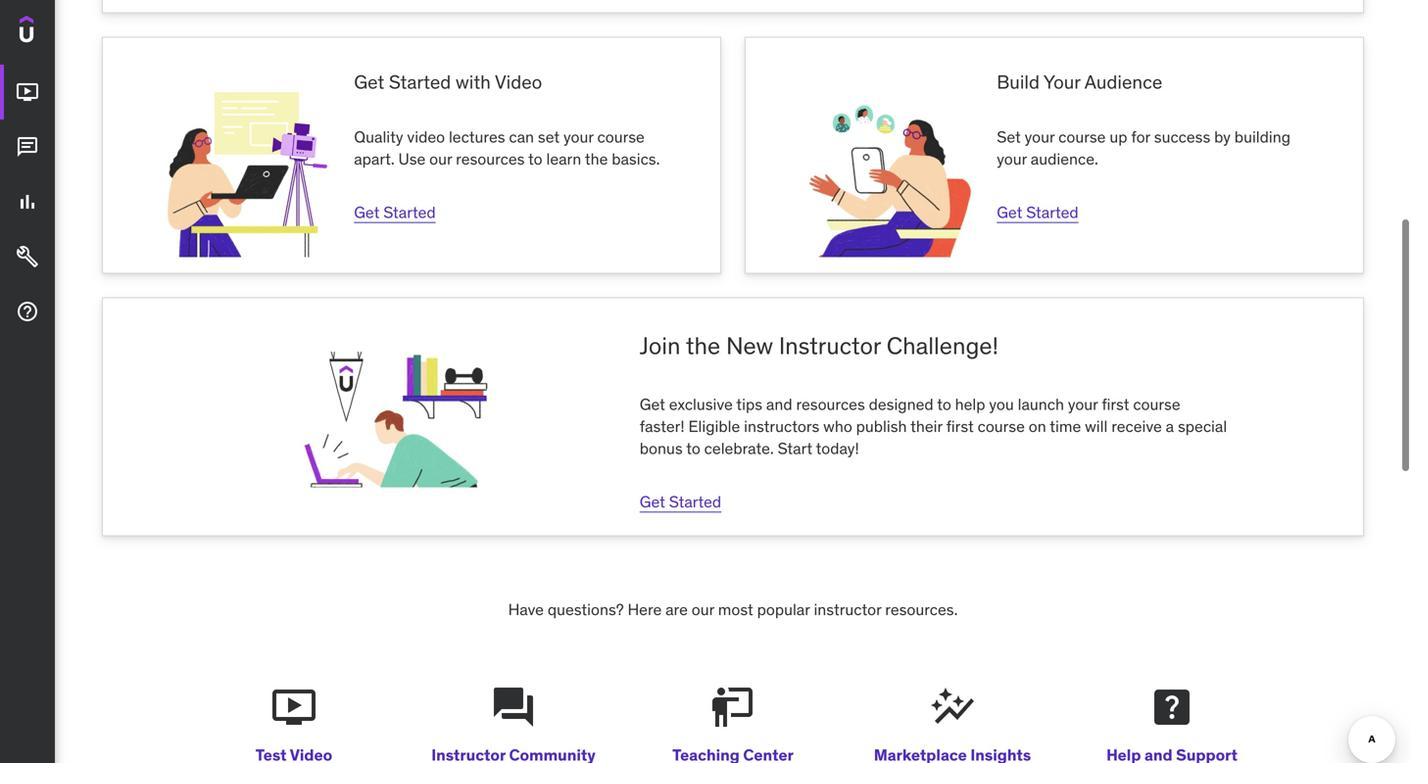 Task type: locate. For each thing, give the bounding box(es) containing it.
3 medium image from the top
[[16, 300, 39, 324]]

resources up who
[[796, 395, 865, 415]]

your right set
[[1025, 127, 1055, 147]]

first
[[1102, 395, 1129, 415], [946, 417, 974, 437]]

0 vertical spatial the
[[585, 149, 608, 169]]

get down set
[[997, 202, 1022, 222]]

started
[[389, 70, 451, 93], [383, 202, 436, 222], [1026, 202, 1079, 222], [669, 492, 721, 512]]

to left help
[[937, 395, 951, 415]]

medium image
[[16, 81, 39, 104], [16, 135, 39, 159], [16, 300, 39, 324]]

get started down audience.
[[997, 202, 1079, 222]]

get started
[[354, 202, 436, 222], [997, 202, 1079, 222], [640, 492, 721, 512]]

set
[[997, 127, 1021, 147]]

faster!
[[640, 417, 685, 437]]

the right join
[[686, 331, 720, 361]]

your
[[1044, 70, 1081, 93]]

get started link for started
[[354, 202, 436, 222]]

1 vertical spatial our
[[692, 600, 714, 620]]

1 horizontal spatial first
[[1102, 395, 1129, 415]]

set
[[538, 127, 560, 147]]

2 horizontal spatial to
[[937, 395, 951, 415]]

started down use
[[383, 202, 436, 222]]

1 horizontal spatial to
[[686, 439, 701, 459]]

get started for your
[[997, 202, 1079, 222]]

quality
[[354, 127, 403, 147]]

audience
[[1085, 70, 1163, 93]]

0 horizontal spatial get started link
[[354, 202, 436, 222]]

course down "you"
[[978, 417, 1025, 437]]

can
[[509, 127, 534, 147]]

you
[[989, 395, 1014, 415]]

use
[[398, 149, 426, 169]]

0 vertical spatial our
[[429, 149, 452, 169]]

for
[[1131, 127, 1150, 147]]

have
[[508, 600, 544, 620]]

success
[[1154, 127, 1211, 147]]

get up faster!
[[640, 395, 665, 415]]

get for join the new instructor challenge!
[[640, 492, 665, 512]]

started down bonus
[[669, 492, 721, 512]]

designed
[[869, 395, 934, 415]]

1 medium image from the top
[[16, 190, 39, 214]]

0 horizontal spatial get started
[[354, 202, 436, 222]]

to down set
[[528, 149, 543, 169]]

get started link for the
[[640, 492, 721, 512]]

get down bonus
[[640, 492, 665, 512]]

audience.
[[1031, 149, 1098, 169]]

start
[[778, 439, 812, 459]]

get started down bonus
[[640, 492, 721, 512]]

1 horizontal spatial resources
[[796, 395, 865, 415]]

2 medium image from the top
[[16, 135, 39, 159]]

1 vertical spatial medium image
[[16, 135, 39, 159]]

our right are on the bottom of the page
[[692, 600, 714, 620]]

will
[[1085, 417, 1108, 437]]

building
[[1235, 127, 1291, 147]]

to
[[528, 149, 543, 169], [937, 395, 951, 415], [686, 439, 701, 459]]

get started link down audience.
[[997, 202, 1079, 222]]

0 horizontal spatial resources
[[456, 149, 525, 169]]

1 vertical spatial medium image
[[16, 245, 39, 269]]

resources.
[[885, 600, 958, 620]]

get started link for your
[[997, 202, 1079, 222]]

0 vertical spatial to
[[528, 149, 543, 169]]

1 horizontal spatial get started
[[640, 492, 721, 512]]

time
[[1050, 417, 1081, 437]]

our inside quality video lectures can set your course apart. use our resources to learn the basics.
[[429, 149, 452, 169]]

get started link
[[354, 202, 436, 222], [997, 202, 1079, 222], [640, 492, 721, 512]]

1 vertical spatial first
[[946, 417, 974, 437]]

course
[[597, 127, 645, 147], [1059, 127, 1106, 147], [1133, 395, 1180, 415], [978, 417, 1025, 437]]

eligible
[[688, 417, 740, 437]]

bonus
[[640, 439, 683, 459]]

2 vertical spatial medium image
[[16, 300, 39, 324]]

resources inside "get exclusive tips and resources designed to help you launch your first course faster! eligible instructors who publish their first course on time will receive a special bonus to celebrate. start today!"
[[796, 395, 865, 415]]

to down eligible
[[686, 439, 701, 459]]

started down audience.
[[1026, 202, 1079, 222]]

our
[[429, 149, 452, 169], [692, 600, 714, 620]]

have questions? here are our most popular instructor resources.
[[508, 600, 958, 620]]

up
[[1110, 127, 1127, 147]]

most
[[718, 600, 753, 620]]

started for build your audience
[[1026, 202, 1079, 222]]

0 horizontal spatial the
[[585, 149, 608, 169]]

challenge!
[[887, 331, 999, 361]]

1 vertical spatial the
[[686, 331, 720, 361]]

1 vertical spatial resources
[[796, 395, 865, 415]]

get started for the
[[640, 492, 721, 512]]

exclusive
[[669, 395, 733, 415]]

resources
[[456, 149, 525, 169], [796, 395, 865, 415]]

get started link down bonus
[[640, 492, 721, 512]]

join
[[640, 331, 681, 361]]

the
[[585, 149, 608, 169], [686, 331, 720, 361]]

our down video
[[429, 149, 452, 169]]

0 horizontal spatial our
[[429, 149, 452, 169]]

0 vertical spatial first
[[1102, 395, 1129, 415]]

get started link down use
[[354, 202, 436, 222]]

launch
[[1018, 395, 1064, 415]]

the right learn
[[585, 149, 608, 169]]

your up learn
[[563, 127, 594, 147]]

started left with
[[389, 70, 451, 93]]

2 vertical spatial to
[[686, 439, 701, 459]]

get down apart.
[[354, 202, 380, 222]]

instructors
[[744, 417, 820, 437]]

2 horizontal spatial get started
[[997, 202, 1079, 222]]

get up quality
[[354, 70, 384, 93]]

your up 'will'
[[1068, 395, 1098, 415]]

get inside "get exclusive tips and resources designed to help you launch your first course faster! eligible instructors who publish their first course on time will receive a special bonus to celebrate. start today!"
[[640, 395, 665, 415]]

1 horizontal spatial our
[[692, 600, 714, 620]]

0 horizontal spatial to
[[528, 149, 543, 169]]

get started down use
[[354, 202, 436, 222]]

get for build your audience
[[997, 202, 1022, 222]]

0 vertical spatial medium image
[[16, 190, 39, 214]]

1 horizontal spatial get started link
[[640, 492, 721, 512]]

set your course up for success by building your audience.
[[997, 127, 1291, 169]]

build
[[997, 70, 1040, 93]]

basics.
[[612, 149, 660, 169]]

get
[[354, 70, 384, 93], [354, 202, 380, 222], [997, 202, 1022, 222], [640, 395, 665, 415], [640, 492, 665, 512]]

medium image
[[16, 190, 39, 214], [16, 245, 39, 269]]

1 vertical spatial to
[[937, 395, 951, 415]]

your
[[563, 127, 594, 147], [1025, 127, 1055, 147], [997, 149, 1027, 169], [1068, 395, 1098, 415]]

course up basics.
[[597, 127, 645, 147]]

join the new instructor challenge!
[[640, 331, 999, 361]]

first up 'will'
[[1102, 395, 1129, 415]]

first down help
[[946, 417, 974, 437]]

course up audience.
[[1059, 127, 1106, 147]]

0 vertical spatial resources
[[456, 149, 525, 169]]

resources down lectures
[[456, 149, 525, 169]]

2 horizontal spatial get started link
[[997, 202, 1079, 222]]

0 vertical spatial medium image
[[16, 81, 39, 104]]



Task type: vqa. For each thing, say whether or not it's contained in the screenshot.
"more,"
no



Task type: describe. For each thing, give the bounding box(es) containing it.
get exclusive tips and resources designed to help you launch your first course faster! eligible instructors who publish their first course on time will receive a special bonus to celebrate. start today!
[[640, 395, 1227, 459]]

resources inside quality video lectures can set your course apart. use our resources to learn the basics.
[[456, 149, 525, 169]]

today!
[[816, 439, 859, 459]]

learn
[[546, 149, 581, 169]]

get for get started with video
[[354, 202, 380, 222]]

popular
[[757, 600, 810, 620]]

get started for started
[[354, 202, 436, 222]]

course inside quality video lectures can set your course apart. use our resources to learn the basics.
[[597, 127, 645, 147]]

the inside quality video lectures can set your course apart. use our resources to learn the basics.
[[585, 149, 608, 169]]

here
[[628, 600, 662, 620]]

started for join the new instructor challenge!
[[669, 492, 721, 512]]

lectures
[[449, 127, 505, 147]]

build your audience
[[997, 70, 1163, 93]]

questions?
[[548, 600, 624, 620]]

celebrate.
[[704, 439, 774, 459]]

your inside quality video lectures can set your course apart. use our resources to learn the basics.
[[563, 127, 594, 147]]

special
[[1178, 417, 1227, 437]]

instructor
[[814, 600, 881, 620]]

publish
[[856, 417, 907, 437]]

1 medium image from the top
[[16, 81, 39, 104]]

who
[[823, 417, 852, 437]]

with
[[456, 70, 491, 93]]

video
[[407, 127, 445, 147]]

udemy image
[[20, 16, 109, 49]]

to inside quality video lectures can set your course apart. use our resources to learn the basics.
[[528, 149, 543, 169]]

1 horizontal spatial the
[[686, 331, 720, 361]]

your down set
[[997, 149, 1027, 169]]

0 horizontal spatial first
[[946, 417, 974, 437]]

apart.
[[354, 149, 395, 169]]

by
[[1214, 127, 1231, 147]]

are
[[666, 600, 688, 620]]

video
[[495, 70, 542, 93]]

instructor
[[779, 331, 881, 361]]

new
[[726, 331, 773, 361]]

and
[[766, 395, 792, 415]]

tips
[[736, 395, 762, 415]]

on
[[1029, 417, 1046, 437]]

help
[[955, 395, 985, 415]]

a
[[1166, 417, 1174, 437]]

receive
[[1111, 417, 1162, 437]]

started for get started with video
[[383, 202, 436, 222]]

your inside "get exclusive tips and resources designed to help you launch your first course faster! eligible instructors who publish their first course on time will receive a special bonus to celebrate. start today!"
[[1068, 395, 1098, 415]]

quality video lectures can set your course apart. use our resources to learn the basics.
[[354, 127, 660, 169]]

get started with video
[[354, 70, 542, 93]]

2 medium image from the top
[[16, 245, 39, 269]]

course up a
[[1133, 395, 1180, 415]]

their
[[910, 417, 943, 437]]

course inside set your course up for success by building your audience.
[[1059, 127, 1106, 147]]



